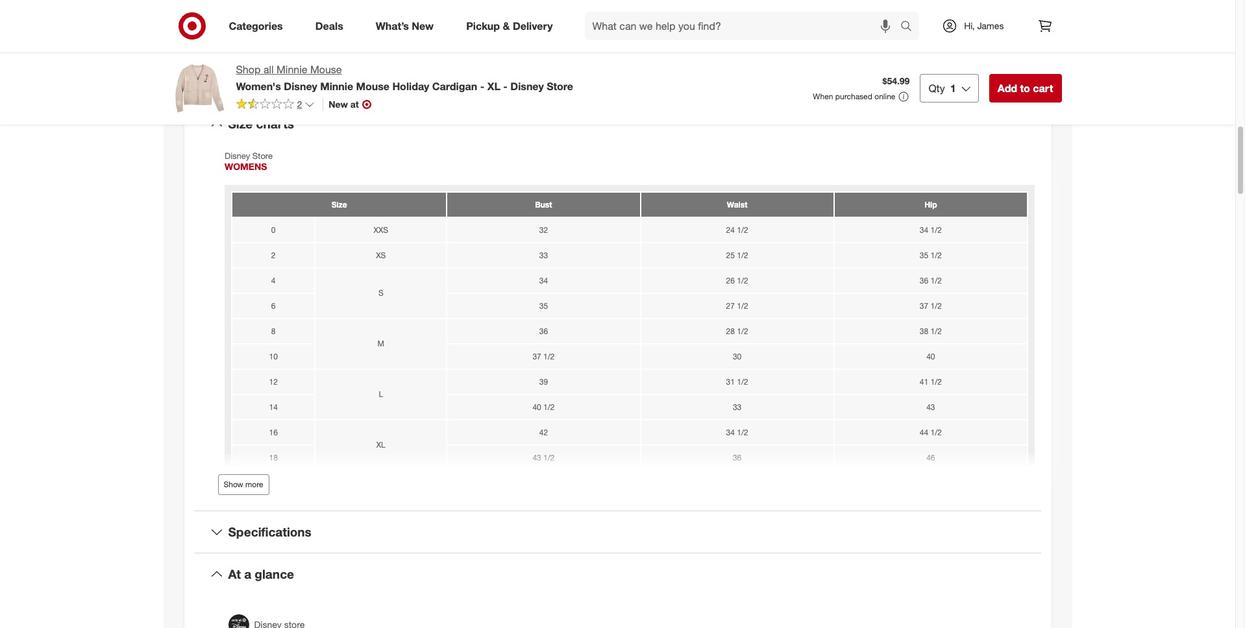 Task type: describe. For each thing, give the bounding box(es) containing it.
show more
[[224, 480, 263, 490]]

what's new link
[[365, 12, 450, 40]]

all
[[263, 63, 274, 76]]

size charts
[[228, 117, 294, 131]]

shop
[[236, 63, 261, 76]]

purchased
[[835, 92, 872, 101]]

at
[[228, 567, 241, 582]]

pickup
[[466, 19, 500, 32]]

glance
[[255, 567, 294, 582]]

2 - from the left
[[503, 80, 508, 93]]

specifications button
[[194, 512, 1041, 553]]

delivery
[[513, 19, 553, 32]]

new inside what's new link
[[412, 19, 434, 32]]

$54.99
[[882, 75, 910, 86]]

qty 1
[[928, 82, 956, 95]]

2 disney from the left
[[510, 80, 544, 93]]

1
[[950, 82, 956, 95]]

at a glance button
[[194, 554, 1041, 595]]

item
[[641, 22, 672, 40]]

about
[[564, 22, 606, 40]]

deals
[[315, 19, 343, 32]]

online
[[875, 92, 895, 101]]

more
[[245, 480, 263, 490]]

hi, james
[[964, 20, 1004, 31]]

add to cart button
[[989, 74, 1062, 103]]

what's new
[[376, 19, 434, 32]]

hi,
[[964, 20, 975, 31]]

1 horizontal spatial mouse
[[356, 80, 389, 93]]

charts
[[256, 117, 294, 131]]

1 - from the left
[[480, 80, 484, 93]]

image of women's disney minnie mouse holiday cardigan - xl - disney store image
[[174, 62, 226, 114]]

1 vertical spatial minnie
[[320, 80, 353, 93]]

show more button
[[218, 475, 269, 495]]

store
[[547, 80, 573, 93]]

a
[[244, 567, 251, 582]]

when purchased online
[[813, 92, 895, 101]]

1 disney from the left
[[284, 80, 317, 93]]

0 horizontal spatial new
[[329, 99, 348, 110]]

xl
[[487, 80, 500, 93]]

pickup & delivery
[[466, 19, 553, 32]]

this
[[610, 22, 636, 40]]

2 link
[[236, 98, 315, 113]]

to
[[1020, 82, 1030, 95]]

qty
[[928, 82, 945, 95]]

new at
[[329, 99, 359, 110]]

about this item
[[564, 22, 672, 40]]

cart
[[1033, 82, 1053, 95]]

size charts button
[[194, 104, 1041, 145]]



Task type: vqa. For each thing, say whether or not it's contained in the screenshot.
topmost Health-
no



Task type: locate. For each thing, give the bounding box(es) containing it.
disney left store
[[510, 80, 544, 93]]

new right what's
[[412, 19, 434, 32]]

james
[[977, 20, 1004, 31]]

new left 'at'
[[329, 99, 348, 110]]

at a glance
[[228, 567, 294, 582]]

new
[[412, 19, 434, 32], [329, 99, 348, 110]]

0 horizontal spatial mouse
[[310, 63, 342, 76]]

0 horizontal spatial disney
[[284, 80, 317, 93]]

0 vertical spatial new
[[412, 19, 434, 32]]

what's
[[376, 19, 409, 32]]

search button
[[895, 12, 926, 43]]

1 vertical spatial new
[[329, 99, 348, 110]]

disney up 2
[[284, 80, 317, 93]]

women's
[[236, 80, 281, 93]]

- left the xl
[[480, 80, 484, 93]]

holiday
[[392, 80, 429, 93]]

1 horizontal spatial new
[[412, 19, 434, 32]]

minnie up the new at
[[320, 80, 353, 93]]

0 vertical spatial mouse
[[310, 63, 342, 76]]

1 horizontal spatial disney
[[510, 80, 544, 93]]

categories
[[229, 19, 283, 32]]

categories link
[[218, 12, 299, 40]]

pickup & delivery link
[[455, 12, 569, 40]]

add
[[997, 82, 1017, 95]]

0 vertical spatial minnie
[[277, 63, 307, 76]]

2
[[297, 99, 302, 110]]

deals link
[[304, 12, 359, 40]]

1 horizontal spatial -
[[503, 80, 508, 93]]

disney
[[284, 80, 317, 93], [510, 80, 544, 93]]

at
[[350, 99, 359, 110]]

specifications
[[228, 525, 311, 540]]

show
[[224, 480, 243, 490]]

mouse up 'at'
[[356, 80, 389, 93]]

What can we help you find? suggestions appear below search field
[[585, 12, 904, 40]]

minnie right all at the top left
[[277, 63, 307, 76]]

0 horizontal spatial -
[[480, 80, 484, 93]]

- right the xl
[[503, 80, 508, 93]]

shop all minnie mouse women's disney minnie mouse holiday cardigan - xl - disney store
[[236, 63, 573, 93]]

&
[[503, 19, 510, 32]]

1 vertical spatial mouse
[[356, 80, 389, 93]]

mouse up the new at
[[310, 63, 342, 76]]

0 horizontal spatial minnie
[[277, 63, 307, 76]]

minnie
[[277, 63, 307, 76], [320, 80, 353, 93]]

1 horizontal spatial minnie
[[320, 80, 353, 93]]

cardigan
[[432, 80, 477, 93]]

mouse
[[310, 63, 342, 76], [356, 80, 389, 93]]

when
[[813, 92, 833, 101]]

size
[[228, 117, 253, 131]]

search
[[895, 20, 926, 33]]

add to cart
[[997, 82, 1053, 95]]

-
[[480, 80, 484, 93], [503, 80, 508, 93]]



